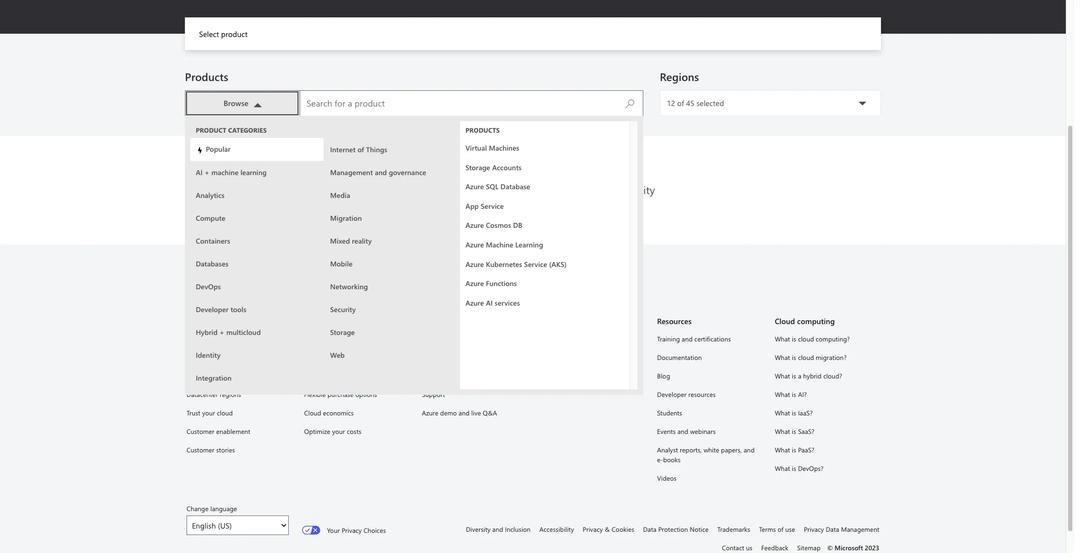Task type: vqa. For each thing, say whether or not it's contained in the screenshot.
Explore Azure element in the bottom of the page
yes



Task type: locate. For each thing, give the bounding box(es) containing it.
1 horizontal spatial management
[[842, 525, 880, 534]]

storage
[[466, 162, 491, 172], [330, 328, 355, 337]]

azure for azure kubernetes service (aks)
[[466, 259, 484, 269]]

management down internet of things
[[330, 168, 373, 177]]

mobile button
[[325, 252, 458, 275]]

ai up analytics
[[196, 168, 203, 177]]

your left costs on the left bottom of the page
[[332, 427, 345, 436]]

what is saas? link
[[775, 426, 880, 438]]

hybrid
[[196, 328, 218, 337]]

certifications
[[695, 335, 731, 343]]

is left saas?
[[792, 427, 797, 436]]

developer inside popup button
[[196, 305, 229, 314]]

privacy data management
[[804, 525, 880, 534]]

a up app service at the top left of page
[[490, 182, 495, 197]]

paas?
[[799, 446, 815, 454]]

0 vertical spatial of
[[678, 98, 685, 108]]

privacy up sitemap link
[[804, 525, 825, 534]]

1 vertical spatial product
[[498, 182, 536, 197]]

and for diversity and inclusion
[[493, 525, 504, 534]]

diversity and inclusion
[[466, 525, 531, 534]]

0 vertical spatial developer
[[196, 305, 229, 314]]

machines
[[489, 143, 520, 152]]

select left all
[[508, 211, 528, 221]]

1 data from the left
[[643, 525, 657, 534]]

is left hybrid
[[792, 372, 797, 380]]

0 horizontal spatial storage
[[330, 328, 355, 337]]

customer inside customer stories link
[[187, 446, 215, 454]]

and down the security
[[337, 316, 350, 327]]

1 horizontal spatial storage
[[466, 162, 491, 172]]

storage for storage
[[330, 328, 355, 337]]

storage down virtual
[[466, 162, 491, 172]]

0 vertical spatial a
[[490, 182, 495, 197]]

management inside popup button
[[330, 168, 373, 177]]

service up or,
[[481, 201, 504, 210]]

of inside popup button
[[358, 145, 364, 154]]

developer tools button
[[190, 298, 324, 321]]

is left azure?
[[204, 335, 208, 343]]

what is cloud computing? link
[[775, 333, 880, 345]]

0 vertical spatial select
[[459, 182, 487, 197]]

what for what is devops?
[[775, 464, 791, 473]]

events and webinars link
[[658, 426, 762, 438]]

what down explore
[[187, 335, 202, 343]]

sitemap link
[[798, 542, 821, 553]]

and for management and governance
[[375, 168, 387, 177]]

cloud for cloud economics
[[304, 409, 321, 417]]

1 vertical spatial get
[[187, 353, 197, 362]]

and inside "link"
[[493, 525, 504, 534]]

1 vertical spatial developer
[[658, 390, 687, 399]]

azure for azure functions
[[466, 279, 484, 288]]

what is azure? link
[[187, 333, 291, 345]]

what is devops?
[[775, 464, 824, 473]]

0 vertical spatial service
[[481, 201, 504, 210]]

azure sql database button
[[460, 177, 630, 196]]

your inside explore azure element
[[202, 409, 215, 417]]

0 vertical spatial ai
[[196, 168, 203, 177]]

0 horizontal spatial get
[[187, 353, 197, 362]]

ai inside popup button
[[196, 168, 203, 177]]

azure cosmos db
[[466, 221, 523, 230]]

storage button
[[325, 321, 458, 344]]

databases button
[[190, 252, 324, 275]]

microsoft
[[835, 544, 864, 552]]

and right the diversity
[[493, 525, 504, 534]]

2 vertical spatial cloud
[[217, 409, 233, 417]]

privacy inside your privacy choices link
[[342, 526, 362, 535]]

cloud economics link
[[304, 407, 409, 419]]

to
[[539, 182, 549, 197]]

management and governance
[[330, 168, 427, 177]]

azure inside button
[[466, 182, 484, 191]]

get for get the azure mobile app
[[213, 279, 225, 289]]

developer up "explore azure"
[[196, 305, 229, 314]]

your for trust
[[202, 409, 215, 417]]

data left protection
[[643, 525, 657, 534]]

what down what is paas?
[[775, 464, 791, 473]]

azure left machine
[[466, 240, 484, 249]]

security button
[[325, 298, 458, 321]]

cloud for cloud computing
[[775, 316, 796, 327]]

diversity
[[466, 525, 491, 534]]

&
[[605, 525, 610, 534]]

of for terms
[[778, 525, 784, 534]]

the
[[227, 279, 238, 289]]

+ left machine
[[205, 168, 210, 177]]

and left support
[[456, 316, 469, 327]]

0 horizontal spatial privacy
[[342, 526, 362, 535]]

customer for customer stories
[[187, 446, 215, 454]]

azure up support
[[466, 298, 484, 307]]

what inside explore azure element
[[187, 335, 202, 343]]

1 horizontal spatial resources
[[658, 316, 692, 327]]

migration
[[330, 213, 362, 223]]

azure up the 'azure ai services'
[[466, 279, 484, 288]]

ai left the services
[[486, 298, 493, 307]]

hybrid + multicloud button
[[190, 321, 324, 344]]

blog link
[[658, 370, 762, 382]]

reality
[[352, 236, 372, 246]]

a inside cloud computing element
[[799, 372, 802, 380]]

customer down trust
[[187, 427, 215, 436]]

resources up training
[[658, 316, 692, 327]]

developer
[[196, 305, 229, 314], [658, 390, 687, 399]]

resources inside resources for accelerating growth link
[[422, 353, 451, 362]]

0 vertical spatial +
[[205, 168, 210, 177]]

2 horizontal spatial privacy
[[804, 525, 825, 534]]

privacy left &
[[583, 525, 603, 534]]

ai inside button
[[486, 298, 493, 307]]

what for what is azure?
[[187, 335, 202, 343]]

terms of use link
[[759, 524, 796, 536]]

1 horizontal spatial of
[[678, 98, 685, 108]]

multicloud
[[226, 328, 261, 337]]

service inside app service button
[[481, 201, 504, 210]]

is down cloud computing
[[792, 335, 797, 343]]

2 vertical spatial of
[[778, 525, 784, 534]]

web
[[330, 351, 345, 360]]

and inside analyst reports, white papers, and e-books
[[744, 446, 755, 454]]

©
[[828, 544, 833, 552]]

12 of 45 selected
[[667, 98, 725, 108]]

notice
[[690, 525, 709, 534]]

1 customer from the top
[[187, 427, 215, 436]]

mobile
[[330, 259, 353, 268]]

cloud down cloud computing
[[799, 335, 815, 343]]

customer left stories
[[187, 446, 215, 454]]

of right 12 at the top of page
[[678, 98, 685, 108]]

0 vertical spatial storage
[[466, 162, 491, 172]]

azure inside solutions and support element
[[422, 409, 439, 417]]

data up ©
[[826, 525, 840, 534]]

datacenter
[[187, 390, 218, 399]]

is left devops?
[[792, 464, 797, 473]]

privacy right your
[[342, 526, 362, 535]]

and left live
[[459, 409, 470, 417]]

what down what is ai? in the bottom right of the page
[[775, 409, 791, 417]]

0 vertical spatial customer
[[187, 427, 215, 436]]

1 horizontal spatial your
[[332, 427, 345, 436]]

0 horizontal spatial select
[[459, 182, 487, 197]]

0 horizontal spatial data
[[643, 525, 657, 534]]

storage accounts button
[[460, 158, 630, 177]]

1 vertical spatial of
[[358, 145, 364, 154]]

azure demo and live q&a
[[422, 409, 497, 417]]

0 horizontal spatial developer
[[196, 305, 229, 314]]

contact
[[722, 544, 745, 552]]

resources
[[658, 316, 692, 327], [422, 353, 451, 362]]

1 vertical spatial service
[[524, 259, 548, 269]]

privacy
[[583, 525, 603, 534], [804, 525, 825, 534], [342, 526, 362, 535]]

terms
[[759, 525, 776, 534]]

of left use
[[778, 525, 784, 534]]

california consumer privacy act (ccpa) opt-out icon image
[[302, 526, 321, 535]]

of for 12
[[678, 98, 685, 108]]

e-
[[658, 456, 664, 464]]

select inside "button"
[[508, 211, 528, 221]]

1 horizontal spatial service
[[524, 259, 548, 269]]

0 horizontal spatial service
[[481, 201, 504, 210]]

resources up solution
[[422, 353, 451, 362]]

products and pricing
[[304, 316, 376, 327]]

what down cloud computing
[[775, 335, 791, 343]]

and for events and webinars
[[678, 427, 689, 436]]

what for what is a hybrid cloud?
[[775, 372, 791, 380]]

developer tools
[[196, 305, 247, 314]]

is inside explore azure element
[[204, 335, 208, 343]]

is left iaas?
[[792, 409, 797, 417]]

1 vertical spatial customer
[[187, 446, 215, 454]]

what for what is iaas?
[[775, 409, 791, 417]]

storage inside popup button
[[330, 328, 355, 337]]

solutions and support element
[[422, 333, 527, 419]]

or, select all products button
[[487, 205, 580, 228]]

services
[[495, 298, 520, 307]]

products down products and pricing
[[304, 335, 330, 343]]

1 horizontal spatial data
[[826, 525, 840, 534]]

management up © microsoft 2023
[[842, 525, 880, 534]]

azure for azure machine learning
[[466, 240, 484, 249]]

1 horizontal spatial +
[[220, 328, 225, 337]]

trademarks
[[718, 525, 751, 534]]

cloud up what is a hybrid cloud?
[[799, 353, 815, 362]]

popular
[[204, 144, 231, 154]]

2 horizontal spatial of
[[778, 525, 784, 534]]

0 vertical spatial cloud
[[799, 335, 815, 343]]

1 vertical spatial cloud
[[799, 353, 815, 362]]

2 data from the left
[[826, 525, 840, 534]]

what for what is cloud migration?
[[775, 353, 791, 362]]

0 horizontal spatial of
[[358, 145, 364, 154]]

azure cosmos db button
[[460, 216, 630, 235]]

0 horizontal spatial resources
[[422, 353, 451, 362]]

1 vertical spatial a
[[799, 372, 802, 380]]

0 vertical spatial cloud
[[775, 316, 796, 327]]

and right events
[[678, 427, 689, 436]]

1 vertical spatial your
[[332, 427, 345, 436]]

0 vertical spatial management
[[330, 168, 373, 177]]

azure down app
[[466, 221, 484, 230]]

+ for ai
[[205, 168, 210, 177]]

internet
[[330, 145, 356, 154]]

azure left demo on the bottom of page
[[422, 409, 439, 417]]

0 vertical spatial resources
[[658, 316, 692, 327]]

privacy inside privacy & cookies link
[[583, 525, 603, 534]]

developer up students
[[658, 390, 687, 399]]

azure?
[[210, 335, 229, 343]]

select up app
[[459, 182, 487, 197]]

mixed reality
[[330, 236, 372, 246]]

networking button
[[325, 275, 458, 298]]

a left hybrid
[[799, 372, 802, 380]]

what inside "link"
[[775, 427, 791, 436]]

cloud left computing
[[775, 316, 796, 327]]

resources for accelerating growth
[[422, 353, 520, 362]]

what down what is saas? on the bottom
[[775, 446, 791, 454]]

what is ai? link
[[775, 389, 880, 401]]

devops?
[[799, 464, 824, 473]]

products element
[[460, 138, 630, 313]]

product
[[221, 29, 248, 39], [498, 182, 536, 197]]

change
[[187, 505, 209, 513]]

what up what is ai? in the bottom right of the page
[[775, 372, 791, 380]]

storage down products and pricing
[[330, 328, 355, 337]]

what
[[187, 335, 202, 343], [775, 335, 791, 343], [775, 353, 791, 362], [775, 372, 791, 380], [775, 390, 791, 399], [775, 409, 791, 417], [775, 427, 791, 436], [775, 446, 791, 454], [775, 464, 791, 473]]

storage for storage accounts
[[466, 162, 491, 172]]

and down things
[[375, 168, 387, 177]]

get inside explore azure element
[[187, 353, 197, 362]]

customer
[[187, 427, 215, 436], [187, 446, 215, 454]]

1 horizontal spatial privacy
[[583, 525, 603, 534]]

databases
[[196, 259, 229, 268]]

developer inside resources element
[[658, 390, 687, 399]]

0 horizontal spatial management
[[330, 168, 373, 177]]

1 horizontal spatial cloud
[[775, 316, 796, 327]]

of left things
[[358, 145, 364, 154]]

and right papers,
[[744, 446, 755, 454]]

feedback
[[762, 544, 789, 552]]

products link
[[304, 333, 409, 345]]

and for training and certifications
[[682, 335, 693, 343]]

data protection notice
[[643, 525, 709, 534]]

support
[[422, 390, 445, 399]]

cloud down regions
[[217, 409, 233, 417]]

1 vertical spatial resources
[[422, 353, 451, 362]]

1 horizontal spatial product
[[498, 182, 536, 197]]

1 horizontal spatial ai
[[486, 298, 493, 307]]

what left ai?
[[775, 390, 791, 399]]

virtual machines
[[466, 143, 520, 152]]

1 horizontal spatial select
[[508, 211, 528, 221]]

azure for azure ai services
[[466, 298, 484, 307]]

get left started
[[187, 353, 197, 362]]

0 vertical spatial get
[[213, 279, 225, 289]]

and right training
[[682, 335, 693, 343]]

1 vertical spatial +
[[220, 328, 225, 337]]

cloud down the flexible
[[304, 409, 321, 417]]

0 horizontal spatial cloud
[[304, 409, 321, 417]]

products up virtual
[[466, 126, 500, 134]]

selected
[[697, 98, 725, 108]]

1 horizontal spatial get
[[213, 279, 225, 289]]

0 horizontal spatial ai
[[196, 168, 203, 177]]

get for get started
[[187, 353, 197, 362]]

cloud for migration?
[[799, 353, 815, 362]]

service down learning at top
[[524, 259, 548, 269]]

1 vertical spatial management
[[842, 525, 880, 534]]

what up what is a hybrid cloud?
[[775, 353, 791, 362]]

purchase
[[328, 390, 354, 399]]

azure up azure functions
[[466, 259, 484, 269]]

0 horizontal spatial a
[[490, 182, 495, 197]]

protection
[[659, 525, 688, 534]]

get left the at the bottom of page
[[213, 279, 225, 289]]

1 vertical spatial ai
[[486, 298, 493, 307]]

45
[[687, 98, 695, 108]]

virtual machines button
[[460, 138, 630, 158]]

1 vertical spatial cloud
[[304, 409, 321, 417]]

and for solutions and support
[[456, 316, 469, 327]]

what is cloud migration?
[[775, 353, 847, 362]]

product right select
[[221, 29, 248, 39]]

is left the paas?
[[792, 446, 797, 454]]

datacenter regions link
[[187, 389, 291, 401]]

products
[[185, 69, 228, 84], [466, 126, 500, 134], [304, 316, 335, 327], [304, 335, 330, 343]]

is up what is a hybrid cloud?
[[792, 353, 797, 362]]

2 customer from the top
[[187, 446, 215, 454]]

0 vertical spatial product
[[221, 29, 248, 39]]

storage inside 'button'
[[466, 162, 491, 172]]

your right trust
[[202, 409, 215, 417]]

azure for azure cosmos db
[[466, 221, 484, 230]]

1 vertical spatial select
[[508, 211, 528, 221]]

your inside products and pricing element
[[332, 427, 345, 436]]

or,
[[496, 211, 506, 221]]

product down accounts
[[498, 182, 536, 197]]

privacy inside privacy data management 'link'
[[804, 525, 825, 534]]

is inside "link"
[[792, 427, 797, 436]]

0 horizontal spatial +
[[205, 168, 210, 177]]

0 vertical spatial your
[[202, 409, 215, 417]]

+ right 'hybrid'
[[220, 328, 225, 337]]

flexible
[[304, 390, 326, 399]]

1 horizontal spatial a
[[799, 372, 802, 380]]

and inside popup button
[[375, 168, 387, 177]]

developer for developer tools
[[196, 305, 229, 314]]

machine
[[212, 168, 239, 177]]

and for products and pricing
[[337, 316, 350, 327]]

is left ai?
[[792, 390, 797, 399]]

1 horizontal spatial developer
[[658, 390, 687, 399]]

computing?
[[816, 335, 851, 343]]

1 vertical spatial storage
[[330, 328, 355, 337]]

your for optimize
[[332, 427, 345, 436]]

azure left sql
[[466, 182, 484, 191]]

0 horizontal spatial your
[[202, 409, 215, 417]]

solution architectures
[[422, 372, 485, 380]]

started
[[199, 353, 219, 362]]

what down what is iaas?
[[775, 427, 791, 436]]

cloud inside products and pricing element
[[304, 409, 321, 417]]

cookies
[[612, 525, 635, 534]]



Task type: describe. For each thing, give the bounding box(es) containing it.
explore azure element
[[187, 333, 291, 456]]

events
[[658, 427, 676, 436]]

solutions and support
[[422, 316, 499, 327]]

hybrid + multicloud
[[196, 328, 261, 337]]

select product link
[[192, 17, 255, 50]]

what is paas?
[[775, 446, 815, 454]]

customer enablement link
[[187, 426, 291, 438]]

Search for a product text field
[[300, 91, 643, 116]]

developer for developer resources
[[658, 390, 687, 399]]

service inside the azure kubernetes service (aks) button
[[524, 259, 548, 269]]

flexible purchase options
[[304, 390, 377, 399]]

partners element
[[540, 333, 645, 382]]

0 horizontal spatial product
[[221, 29, 248, 39]]

books
[[664, 456, 681, 464]]

azure up hybrid + multicloud
[[214, 316, 234, 327]]

what is a hybrid cloud? link
[[775, 370, 880, 382]]

is for what is a hybrid cloud?
[[792, 372, 797, 380]]

2023
[[865, 544, 880, 552]]

mobile
[[262, 279, 286, 289]]

global infrastructure
[[187, 372, 246, 380]]

migration?
[[816, 353, 847, 362]]

cloud for computing?
[[799, 335, 815, 343]]

resources element
[[658, 333, 762, 484]]

devops button
[[190, 275, 324, 298]]

privacy for privacy data management
[[804, 525, 825, 534]]

global infrastructure link
[[187, 370, 291, 382]]

is for what is cloud migration?
[[792, 353, 797, 362]]

explore azure
[[187, 316, 234, 327]]

is for what is cloud computing?
[[792, 335, 797, 343]]

feedback link
[[762, 542, 789, 553]]

tools
[[231, 305, 247, 314]]

accessibility link
[[540, 524, 574, 536]]

what is devops? link
[[775, 463, 880, 475]]

+ for hybrid
[[220, 328, 225, 337]]

is for what is ai?
[[792, 390, 797, 399]]

what for what is saas?
[[775, 427, 791, 436]]

management inside 'link'
[[842, 525, 880, 534]]

your privacy choices
[[327, 526, 386, 535]]

what is a hybrid cloud?
[[775, 372, 843, 380]]

resources for resources for accelerating growth
[[422, 353, 451, 362]]

categories
[[228, 126, 267, 134]]

azure machine learning
[[466, 240, 544, 249]]

what for what is paas?
[[775, 446, 791, 454]]

is for what is paas?
[[792, 446, 797, 454]]

for
[[453, 353, 461, 362]]

products up the 'browse' at the top of the page
[[185, 69, 228, 84]]

products
[[540, 211, 570, 221]]

explore
[[187, 316, 212, 327]]

products down the security
[[304, 316, 335, 327]]

azure sql database
[[466, 182, 531, 191]]

videos
[[658, 474, 677, 483]]

optimize your costs
[[304, 427, 362, 436]]

support
[[471, 316, 499, 327]]

is for what is iaas?
[[792, 409, 797, 417]]

of for internet
[[358, 145, 364, 154]]

azure right the at the bottom of page
[[240, 279, 260, 289]]

sql
[[486, 182, 499, 191]]

options
[[356, 390, 377, 399]]

solution architectures link
[[422, 370, 527, 382]]

machine
[[486, 240, 514, 249]]

analyst reports, white papers, and e-books link
[[658, 444, 762, 466]]

size2 image
[[193, 278, 206, 291]]

architectures
[[448, 372, 485, 380]]

students
[[658, 409, 683, 417]]

all
[[530, 211, 538, 221]]

terms of use
[[759, 525, 796, 534]]

is for what is saas?
[[792, 427, 797, 436]]

cloud computing element
[[775, 333, 880, 475]]

azure for azure sql database
[[466, 182, 484, 191]]

or, select all products
[[496, 211, 570, 221]]

internet of things button
[[325, 138, 458, 161]]

product categories
[[196, 126, 267, 134]]

developer resources link
[[658, 389, 762, 401]]

q&a
[[483, 409, 497, 417]]

azure for azure demo and live q&a
[[422, 409, 439, 417]]

db
[[513, 221, 523, 230]]

is for what is devops?
[[792, 464, 797, 473]]

customer stories
[[187, 446, 235, 454]]

pricing
[[352, 316, 376, 327]]

what for what is ai?
[[775, 390, 791, 399]]

diversity and inclusion link
[[466, 524, 531, 536]]

compute
[[196, 213, 225, 223]]

blog
[[658, 372, 671, 380]]

mixed reality button
[[325, 230, 458, 252]]

solutions
[[422, 316, 454, 327]]

products inside product categories element
[[466, 126, 500, 134]]

privacy for privacy & cookies
[[583, 525, 603, 534]]

analytics button
[[190, 184, 324, 207]]

app
[[288, 279, 301, 289]]

inclusion
[[505, 525, 531, 534]]

azure kubernetes service (aks)
[[466, 259, 567, 269]]

(aks)
[[549, 259, 567, 269]]

azure demo and live q&a link
[[422, 407, 527, 419]]

analytics
[[196, 191, 225, 200]]

search or select a product to see region availability
[[411, 182, 655, 197]]

contact us
[[722, 544, 753, 552]]

cloud economics
[[304, 409, 354, 417]]

learning
[[241, 168, 267, 177]]

select
[[199, 29, 219, 39]]

data inside 'link'
[[826, 525, 840, 534]]

what for what is cloud computing?
[[775, 335, 791, 343]]

containers
[[196, 236, 230, 246]]

data protection notice link
[[643, 524, 709, 536]]

product categories element
[[185, 116, 644, 395]]

what is iaas? link
[[775, 407, 880, 419]]

follow microsoft azure on twitter image
[[328, 276, 341, 290]]

integration button
[[190, 367, 324, 390]]

product
[[196, 126, 227, 134]]

students link
[[658, 407, 762, 419]]

cloud inside explore azure element
[[217, 409, 233, 417]]

resources for resources
[[658, 316, 692, 327]]

papers,
[[722, 446, 742, 454]]

accessibility
[[540, 525, 574, 534]]

your
[[327, 526, 340, 535]]

webinars
[[691, 427, 716, 436]]

cosmos
[[486, 221, 511, 230]]

popular button
[[190, 138, 324, 161]]

internet of things
[[330, 145, 388, 154]]

see
[[552, 182, 568, 197]]

customer for customer enablement
[[187, 427, 215, 436]]

is for what is azure?
[[204, 335, 208, 343]]

products and pricing element
[[304, 333, 409, 438]]

us
[[747, 544, 753, 552]]

azure functions button
[[460, 274, 630, 293]]



